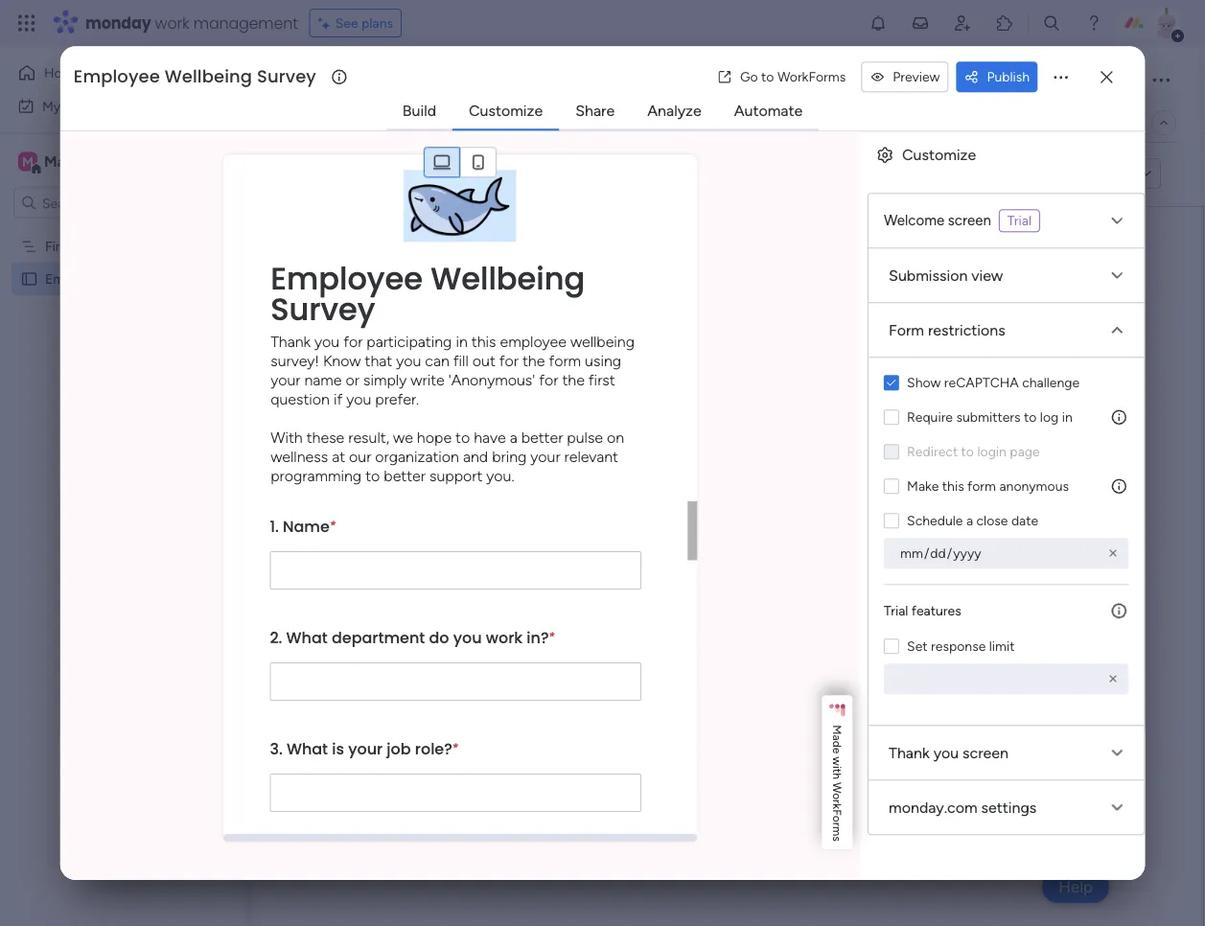Task type: locate. For each thing, give the bounding box(es) containing it.
1 horizontal spatial trial
[[1008, 213, 1032, 229]]

see plans button
[[310, 9, 402, 37]]

form inside button
[[731, 440, 764, 458]]

for down employee
[[539, 371, 559, 390]]

0 horizontal spatial thank
[[271, 333, 311, 351]]

1 horizontal spatial work
[[155, 12, 189, 34]]

preview
[[893, 69, 940, 85]]

customize down employee well-being survey "field"
[[469, 101, 543, 120]]

2 horizontal spatial a
[[967, 513, 974, 529]]

what inside group
[[287, 738, 328, 760]]

0 vertical spatial trial
[[1008, 213, 1032, 229]]

for right 'out'
[[500, 352, 519, 371]]

what department do you work in? element
[[270, 627, 549, 648]]

trial for trial features
[[884, 603, 909, 619]]

group down add view icon
[[424, 147, 497, 178]]

0 vertical spatial survey
[[257, 65, 316, 89]]

trial for trial
[[1008, 213, 1032, 229]]

build
[[403, 101, 437, 120], [694, 440, 728, 458]]

employee well-being survey up add view icon
[[292, 64, 617, 96]]

1 vertical spatial better
[[384, 467, 426, 486]]

0 vertical spatial work
[[155, 12, 189, 34]]

0 vertical spatial o
[[831, 793, 845, 800]]

for up know
[[344, 333, 363, 351]]

trial inside region
[[884, 603, 909, 619]]

building
[[698, 365, 789, 397]]

0 horizontal spatial *
[[330, 518, 335, 532]]

bring
[[492, 448, 527, 466]]

the down employee
[[523, 352, 545, 371]]

wellbeing inside field
[[165, 65, 252, 89]]

employee up "my work" button
[[74, 65, 160, 89]]

a
[[510, 429, 518, 447], [967, 513, 974, 529], [831, 735, 845, 741]]

management
[[194, 12, 298, 34]]

welcome screen
[[884, 212, 992, 230]]

/ left 1
[[1116, 72, 1121, 89]]

1 horizontal spatial customize
[[903, 146, 977, 164]]

survey!
[[271, 352, 319, 371]]

wellbeing
[[165, 65, 252, 89], [431, 257, 585, 300]]

simply
[[363, 371, 407, 390]]

your right is
[[348, 738, 383, 760]]

m up d
[[831, 725, 845, 735]]

0 horizontal spatial form
[[381, 115, 412, 131]]

page
[[1010, 444, 1040, 460]]

1 vertical spatial r
[[831, 823, 845, 827]]

collapse board header image
[[1157, 115, 1172, 130]]

0 horizontal spatial a
[[510, 429, 518, 447]]

1 vertical spatial survey
[[271, 288, 375, 331]]

0 vertical spatial employee wellbeing survey
[[74, 65, 316, 89]]

m a d e w i t h w o r k f o r m s button
[[822, 696, 853, 850]]

thank you for participating in this employee wellbeing survey! know that you can fill out for the form using your name or simply write 'anonymous' for the first question if you prefer.
[[271, 333, 635, 409]]

1 horizontal spatial the
[[563, 371, 585, 390]]

0 vertical spatial this
[[472, 333, 496, 351]]

1 horizontal spatial /
[[1116, 72, 1121, 89]]

only members, viewers and guests in your account will be to submit the form image
[[1110, 408, 1129, 427]]

what right 2.
[[286, 627, 328, 648]]

trial left features
[[884, 603, 909, 619]]

in for log
[[1063, 409, 1073, 426]]

workforms
[[778, 69, 846, 85]]

table
[[320, 115, 352, 131]]

what left is
[[287, 738, 328, 760]]

see
[[335, 15, 358, 31]]

thank inside 'dropdown button'
[[889, 744, 930, 762]]

m for m
[[22, 153, 34, 170]]

1 horizontal spatial for
[[500, 352, 519, 371]]

ruby anderson image
[[1152, 8, 1183, 38]]

1. Name field
[[270, 551, 641, 590]]

Employee Wellbeing Survey field
[[69, 65, 329, 89]]

m a d e w i t h w o r k f o r m s
[[831, 725, 845, 842]]

0 vertical spatial *
[[330, 518, 335, 532]]

better up bring at the left of page
[[521, 429, 563, 447]]

form up 'show'
[[889, 321, 925, 339]]

build left add view icon
[[403, 101, 437, 120]]

form inside button
[[381, 115, 412, 131]]

o up k
[[831, 793, 845, 800]]

a up e
[[831, 735, 845, 741]]

1 vertical spatial /
[[1097, 115, 1102, 131]]

0 vertical spatial what
[[286, 627, 328, 648]]

1 vertical spatial o
[[831, 816, 845, 823]]

1 vertical spatial for
[[500, 352, 519, 371]]

survey
[[541, 64, 617, 96], [174, 271, 213, 287]]

o
[[831, 793, 845, 800], [831, 816, 845, 823]]

1 vertical spatial in
[[1063, 409, 1073, 426]]

tab list containing build
[[386, 92, 819, 131]]

thank inside thank you for participating in this employee wellbeing survey! know that you can fill out for the form using your name or simply write 'anonymous' for the first question if you prefer.
[[271, 333, 311, 351]]

0 horizontal spatial the
[[523, 352, 545, 371]]

1 horizontal spatial form
[[889, 321, 925, 339]]

1 horizontal spatial employee well-being survey
[[292, 64, 617, 96]]

a for m a d e w i t h w o r k f o r m s
[[831, 735, 845, 741]]

form for form
[[381, 115, 412, 131]]

m inside button
[[831, 725, 845, 735]]

automate down go to workforms button
[[734, 101, 803, 120]]

for
[[344, 333, 363, 351], [500, 352, 519, 371], [539, 371, 559, 390]]

1 horizontal spatial in
[[1063, 409, 1073, 426]]

redirect to login page
[[908, 444, 1040, 460]]

/ for 4
[[1097, 115, 1102, 131]]

1 horizontal spatial by
[[664, 365, 692, 397]]

automate for automate
[[734, 101, 803, 120]]

tab list
[[386, 92, 819, 131]]

2 vertical spatial *
[[452, 741, 458, 755]]

1 vertical spatial m
[[831, 725, 845, 735]]

well- up add view icon
[[411, 64, 469, 96]]

1 vertical spatial this
[[943, 478, 965, 495]]

you down participating on the top left
[[396, 352, 421, 371]]

the left first
[[563, 371, 585, 390]]

settings
[[982, 799, 1037, 817]]

build for build
[[403, 101, 437, 120]]

thank up survey!
[[271, 333, 311, 351]]

0 vertical spatial /
[[1116, 72, 1121, 89]]

that
[[365, 352, 393, 371]]

main workspace
[[44, 153, 157, 171]]

0 vertical spatial for
[[344, 333, 363, 351]]

workspace selection element
[[18, 150, 160, 175]]

survey up table button
[[257, 65, 316, 89]]

wellbeing up employee
[[431, 257, 585, 300]]

work inside button
[[64, 98, 93, 114]]

automate down more actions icon
[[1033, 115, 1093, 131]]

form button
[[366, 107, 426, 138]]

this right the make
[[943, 478, 965, 495]]

2 what from the top
[[287, 738, 328, 760]]

0 vertical spatial by
[[449, 165, 466, 183]]

thank up monday.com
[[889, 744, 930, 762]]

thank for thank you screen
[[889, 744, 930, 762]]

1 vertical spatial being
[[137, 271, 171, 287]]

in right log
[[1063, 409, 1073, 426]]

employee
[[292, 64, 405, 96], [74, 65, 160, 89], [271, 257, 423, 300], [45, 271, 105, 287]]

0 horizontal spatial wellbeing
[[165, 65, 252, 89]]

2 horizontal spatial *
[[549, 630, 555, 643]]

let's
[[552, 365, 599, 397]]

1 horizontal spatial better
[[521, 429, 563, 447]]

employee wellbeing survey inside "employee wellbeing survey" field
[[74, 65, 316, 89]]

0 horizontal spatial customize
[[469, 101, 543, 120]]

1 vertical spatial the
[[563, 371, 585, 390]]

survey up know
[[271, 288, 375, 331]]

start
[[605, 365, 657, 397]]

group inside "form" form
[[270, 835, 641, 927]]

0 horizontal spatial being
[[137, 271, 171, 287]]

/
[[1116, 72, 1121, 89], [1097, 115, 1102, 131]]

employee wellbeing survey down 'monday work management'
[[74, 65, 316, 89]]

0 horizontal spatial trial
[[884, 603, 909, 619]]

to right go
[[762, 69, 775, 85]]

build for build form
[[694, 440, 728, 458]]

form inside dropdown button
[[889, 321, 925, 339]]

well- inside list box
[[108, 271, 137, 287]]

group
[[424, 147, 497, 178], [270, 835, 641, 927]]

2 vertical spatial a
[[831, 735, 845, 741]]

'anonymous'
[[449, 371, 535, 390]]

region
[[869, 358, 1144, 725]]

this inside thank you for participating in this employee wellbeing survey! know that you can fill out for the form using your name or simply write 'anonymous' for the first question if you prefer.
[[472, 333, 496, 351]]

* inside 2. what department do you work in? *
[[549, 630, 555, 643]]

share link
[[560, 93, 630, 128]]

r up f
[[831, 800, 845, 804]]

0 horizontal spatial in
[[456, 333, 468, 351]]

these are workforms trial features. they may require payment in the future image
[[1110, 602, 1129, 621]]

what inside group
[[286, 627, 328, 648]]

0 vertical spatial screen
[[948, 212, 992, 230]]

trial up "submission view" dropdown button
[[1008, 213, 1032, 229]]

f
[[831, 810, 845, 816]]

list box
[[0, 226, 245, 554]]

work left in? at the left of page
[[486, 627, 523, 648]]

employee wellbeing survey up participating on the top left
[[271, 257, 585, 331]]

employee
[[500, 333, 567, 351]]

what for 2.
[[286, 627, 328, 648]]

name
[[283, 515, 330, 537]]

1 vertical spatial build
[[694, 440, 728, 458]]

restrictions
[[928, 321, 1006, 339]]

m inside workspace icon
[[22, 153, 34, 170]]

by right start on the top right of page
[[664, 365, 692, 397]]

build down let's start by building your form
[[694, 440, 728, 458]]

first
[[45, 238, 71, 255]]

/ left 4
[[1097, 115, 1102, 131]]

your down survey!
[[271, 371, 301, 390]]

form down employee
[[549, 352, 581, 371]]

work right "monday"
[[155, 12, 189, 34]]

employee inside field
[[74, 65, 160, 89]]

home
[[44, 65, 81, 81]]

/ inside button
[[1116, 72, 1121, 89]]

participating
[[367, 333, 452, 351]]

better
[[521, 429, 563, 447], [384, 467, 426, 486]]

w
[[831, 757, 845, 766]]

r down f
[[831, 823, 845, 827]]

1 vertical spatial screen
[[963, 744, 1009, 762]]

screen up monday.com settings dropdown button
[[963, 744, 1009, 762]]

we
[[393, 429, 413, 447]]

1 vertical spatial wellbeing
[[431, 257, 585, 300]]

in inside thank you for participating in this employee wellbeing survey! know that you can fill out for the form using your name or simply write 'anonymous' for the first question if you prefer.
[[456, 333, 468, 351]]

1 horizontal spatial build
[[694, 440, 728, 458]]

1 horizontal spatial automate
[[1033, 115, 1093, 131]]

1 vertical spatial well-
[[108, 271, 137, 287]]

do
[[429, 627, 449, 648]]

view
[[972, 266, 1004, 285]]

show recaptcha challenge
[[908, 375, 1080, 391]]

your right bring at the left of page
[[531, 448, 561, 466]]

0 vertical spatial a
[[510, 429, 518, 447]]

invite members image
[[953, 13, 973, 33]]

integrate
[[833, 115, 888, 131]]

a for schedule a close date
[[967, 513, 974, 529]]

employee up table on the left top of page
[[292, 64, 405, 96]]

monday.com settings button
[[869, 781, 1144, 835]]

1 horizontal spatial survey
[[541, 64, 617, 96]]

what is your job role? element
[[270, 738, 452, 760]]

to inside button
[[762, 69, 775, 85]]

0 horizontal spatial /
[[1097, 115, 1102, 131]]

this up 'out'
[[472, 333, 496, 351]]

form inside thank you for participating in this employee wellbeing survey! know that you can fill out for the form using your name or simply write 'anonymous' for the first question if you prefer.
[[549, 352, 581, 371]]

a inside with these result, we hope to have a better pulse on wellness at our organization and bring your relevant programming to better support you.
[[510, 429, 518, 447]]

submission
[[889, 266, 968, 285]]

in up fill in the top left of the page
[[456, 333, 468, 351]]

1 horizontal spatial well-
[[411, 64, 469, 96]]

group down 3. what is your job role? field
[[270, 835, 641, 927]]

build inside button
[[694, 440, 728, 458]]

0 vertical spatial wellbeing
[[165, 65, 252, 89]]

0 horizontal spatial for
[[344, 333, 363, 351]]

by
[[449, 165, 466, 183], [664, 365, 692, 397]]

build inside tab list
[[403, 101, 437, 120]]

1 horizontal spatial wellbeing
[[431, 257, 585, 300]]

2. what department do you work in? group
[[270, 613, 641, 724]]

1 vertical spatial thank
[[889, 744, 930, 762]]

being down the search in workspace field
[[137, 271, 171, 287]]

customize up welcome screen
[[903, 146, 977, 164]]

by right powered
[[449, 165, 466, 183]]

survey inside list box
[[174, 271, 213, 287]]

0 horizontal spatial automate
[[734, 101, 803, 120]]

employee well-being survey
[[292, 64, 617, 96], [45, 271, 213, 287]]

m
[[22, 153, 34, 170], [831, 725, 845, 735]]

make
[[908, 478, 939, 495]]

a up bring at the left of page
[[510, 429, 518, 447]]

you.
[[487, 467, 515, 486]]

0 horizontal spatial well-
[[108, 271, 137, 287]]

table button
[[291, 107, 366, 138]]

activity
[[953, 72, 999, 89]]

employee down first board
[[45, 271, 105, 287]]

0 horizontal spatial survey
[[174, 271, 213, 287]]

0 horizontal spatial better
[[384, 467, 426, 486]]

form logo image
[[404, 170, 517, 242]]

1 what from the top
[[286, 627, 328, 648]]

autopilot image
[[1009, 110, 1025, 134]]

option
[[0, 229, 245, 233]]

automate for automate / 4
[[1033, 115, 1093, 131]]

form down building
[[731, 440, 764, 458]]

write
[[411, 371, 445, 390]]

0 horizontal spatial build
[[403, 101, 437, 120]]

1 horizontal spatial being
[[469, 64, 535, 96]]

1 o from the top
[[831, 793, 845, 800]]

*
[[330, 518, 335, 532], [549, 630, 555, 643], [452, 741, 458, 755]]

being right build link
[[469, 64, 535, 96]]

trial
[[1008, 213, 1032, 229], [884, 603, 909, 619]]

publish
[[987, 69, 1030, 85]]

in for participating
[[456, 333, 468, 351]]

screen right welcome
[[948, 212, 992, 230]]

2 o from the top
[[831, 816, 845, 823]]

our
[[349, 448, 372, 466]]

workspace image
[[18, 151, 37, 172]]

1 vertical spatial group
[[270, 835, 641, 927]]

1 horizontal spatial thank
[[889, 744, 930, 762]]

wellbeing down 'monday work management'
[[165, 65, 252, 89]]

1 vertical spatial a
[[967, 513, 974, 529]]

employee well-being survey down board
[[45, 271, 213, 287]]

better down organization
[[384, 467, 426, 486]]

1 horizontal spatial a
[[831, 735, 845, 741]]

1 horizontal spatial *
[[452, 741, 458, 755]]

1 vertical spatial what
[[287, 738, 328, 760]]

recaptcha
[[945, 375, 1019, 391]]

0 vertical spatial well-
[[411, 64, 469, 96]]

powered by
[[385, 165, 466, 183]]

2.
[[270, 627, 282, 648]]

challenge
[[1023, 375, 1080, 391]]

you up monday.com
[[934, 744, 959, 762]]

and
[[463, 448, 488, 466]]

well- down board
[[108, 271, 137, 287]]

0 vertical spatial m
[[22, 153, 34, 170]]

1 vertical spatial employee wellbeing survey
[[271, 257, 585, 331]]

0 horizontal spatial this
[[472, 333, 496, 351]]

thank
[[271, 333, 311, 351], [889, 744, 930, 762]]

question
[[271, 391, 330, 409]]

your right building
[[796, 365, 846, 397]]

o up the m
[[831, 816, 845, 823]]

0 vertical spatial r
[[831, 800, 845, 804]]

employee wellbeing survey inside "form" form
[[271, 257, 585, 331]]

dapulse integrations image
[[811, 116, 825, 130]]

0 vertical spatial in
[[456, 333, 468, 351]]

1 vertical spatial form
[[889, 321, 925, 339]]

with
[[271, 429, 303, 447]]

work for monday
[[155, 12, 189, 34]]

you inside 'dropdown button'
[[934, 744, 959, 762]]

1 vertical spatial by
[[664, 365, 692, 397]]

2 horizontal spatial for
[[539, 371, 559, 390]]

2 vertical spatial for
[[539, 371, 559, 390]]

schedule a close date
[[908, 513, 1039, 529]]

automate
[[734, 101, 803, 120], [1033, 115, 1093, 131]]

1 horizontal spatial m
[[831, 725, 845, 735]]

a inside button
[[831, 735, 845, 741]]

1 vertical spatial survey
[[174, 271, 213, 287]]

1 vertical spatial employee well-being survey
[[45, 271, 213, 287]]

customize inside tab list
[[469, 101, 543, 120]]

you down the or
[[346, 391, 371, 409]]

work for my
[[64, 98, 93, 114]]

form left 'show'
[[852, 365, 906, 397]]

work right my
[[64, 98, 93, 114]]

0 vertical spatial survey
[[541, 64, 617, 96]]

3. what is your job role? group
[[270, 724, 641, 835]]

m left main at the left of the page
[[22, 153, 34, 170]]

your inside group
[[348, 738, 383, 760]]

0 vertical spatial being
[[469, 64, 535, 96]]

survey
[[257, 65, 316, 89], [271, 288, 375, 331]]

set
[[908, 639, 928, 655]]

1 vertical spatial trial
[[884, 603, 909, 619]]

what
[[286, 627, 328, 648], [287, 738, 328, 760]]

apps image
[[996, 13, 1015, 33]]

well-
[[411, 64, 469, 96], [108, 271, 137, 287]]

add view image
[[438, 116, 445, 130]]

1 vertical spatial work
[[64, 98, 93, 114]]

programming
[[271, 467, 362, 486]]

form left add view icon
[[381, 115, 412, 131]]

trial features
[[884, 603, 962, 619]]

you right do
[[453, 627, 482, 648]]

a left close
[[967, 513, 974, 529]]

0 vertical spatial customize
[[469, 101, 543, 120]]

employee up know
[[271, 257, 423, 300]]

1 horizontal spatial this
[[943, 478, 965, 495]]

2 vertical spatial work
[[486, 627, 523, 648]]



Task type: describe. For each thing, give the bounding box(es) containing it.
welcome
[[884, 212, 945, 230]]

my work button
[[12, 91, 206, 121]]

form for form restrictions
[[889, 321, 925, 339]]

2. what department do you work in? *
[[270, 627, 555, 648]]

* inside 1. name *
[[330, 518, 335, 532]]

role?
[[415, 738, 452, 760]]

select product image
[[17, 13, 36, 33]]

board
[[75, 238, 110, 255]]

form form
[[60, 132, 861, 927]]

monday work management
[[85, 12, 298, 34]]

have
[[474, 429, 506, 447]]

4
[[1105, 115, 1114, 131]]

submission view
[[889, 266, 1004, 285]]

invite
[[1079, 72, 1113, 89]]

inbox image
[[911, 13, 930, 33]]

features
[[912, 603, 962, 619]]

3. what is your job role? *
[[270, 738, 458, 760]]

name
[[305, 371, 342, 390]]

3.
[[270, 738, 283, 760]]

powered
[[385, 165, 445, 183]]

your inside thank you for participating in this employee wellbeing survey! know that you can fill out for the form using your name or simply write 'anonymous' for the first question if you prefer.
[[271, 371, 301, 390]]

region containing show recaptcha challenge
[[869, 358, 1144, 725]]

workspace
[[81, 153, 157, 171]]

my work
[[42, 98, 93, 114]]

make this form anonymous
[[908, 478, 1070, 495]]

Employee well-being survey field
[[287, 64, 622, 96]]

2. What department do you work in? field
[[270, 663, 641, 701]]

monday.com
[[889, 799, 978, 817]]

0 horizontal spatial employee well-being survey
[[45, 271, 213, 287]]

t
[[831, 769, 845, 773]]

2 r from the top
[[831, 823, 845, 827]]

to up and
[[456, 429, 470, 447]]

close
[[977, 513, 1009, 529]]

workforms logo image
[[474, 159, 582, 189]]

prefer.
[[375, 391, 419, 409]]

organization
[[375, 448, 459, 466]]

list box containing first board
[[0, 226, 245, 554]]

build form button
[[678, 429, 780, 468]]

help button
[[1043, 872, 1110, 904]]

preview button
[[862, 62, 949, 92]]

1 vertical spatial customize
[[903, 146, 977, 164]]

your inside with these result, we hope to have a better pulse on wellness at our organization and bring your relevant programming to better support you.
[[531, 448, 561, 466]]

search everything image
[[1043, 13, 1062, 33]]

the creation log will not present the submitting user. only users from your account can appear in the creation log image
[[1110, 477, 1129, 496]]

to left login
[[962, 444, 975, 460]]

using
[[585, 352, 622, 371]]

analyze
[[648, 101, 702, 120]]

redirect
[[908, 444, 958, 460]]

share
[[576, 101, 615, 120]]

1.
[[270, 515, 279, 537]]

* inside 3. what is your job role? *
[[452, 741, 458, 755]]

thank you screen button
[[869, 726, 1144, 780]]

3. What is your job role? field
[[270, 774, 641, 812]]

on
[[607, 429, 625, 447]]

wellness
[[271, 448, 328, 466]]

m
[[831, 827, 845, 837]]

survey inside field
[[257, 65, 316, 89]]

i
[[831, 766, 845, 769]]

go to workforms button
[[710, 62, 854, 92]]

help
[[1059, 878, 1094, 897]]

require submitters to log in
[[908, 409, 1073, 426]]

or
[[346, 371, 360, 390]]

can
[[425, 352, 450, 371]]

employee inside the employee wellbeing survey
[[271, 257, 423, 300]]

thank for thank you for participating in this employee wellbeing survey! know that you can fill out for the form using your name or simply write 'anonymous' for the first question if you prefer.
[[271, 333, 311, 351]]

analyze link
[[632, 93, 717, 128]]

employee inside list box
[[45, 271, 105, 287]]

department
[[332, 627, 425, 648]]

invite / 1 button
[[1044, 65, 1139, 96]]

form restrictions button
[[869, 303, 1144, 358]]

wellbeing
[[571, 333, 635, 351]]

show
[[908, 375, 941, 391]]

require
[[908, 409, 953, 426]]

h
[[831, 773, 845, 780]]

wellbeing inside "form" form
[[431, 257, 585, 300]]

1. name *
[[270, 515, 335, 537]]

result,
[[348, 429, 390, 447]]

with these result, we hope to have a better pulse on wellness at our organization and bring your relevant programming to better support you.
[[271, 429, 625, 486]]

activity button
[[945, 65, 1036, 96]]

fill
[[454, 352, 469, 371]]

1 r from the top
[[831, 800, 845, 804]]

1
[[1124, 72, 1130, 89]]

m for m a d e w i t h w o r k f o r m s
[[831, 725, 845, 735]]

relevant
[[565, 448, 619, 466]]

schedule
[[908, 513, 963, 529]]

1. name group
[[270, 501, 641, 613]]

work inside group
[[486, 627, 523, 648]]

in?
[[527, 627, 549, 648]]

notifications image
[[869, 13, 888, 33]]

go to workforms
[[740, 69, 846, 85]]

let's start by building your form
[[552, 365, 906, 397]]

plans
[[362, 15, 393, 31]]

0 vertical spatial better
[[521, 429, 563, 447]]

help image
[[1085, 13, 1104, 33]]

to down our
[[366, 467, 380, 486]]

submission view button
[[869, 249, 1144, 302]]

0 vertical spatial group
[[424, 147, 497, 178]]

submitters
[[957, 409, 1021, 426]]

to left log
[[1024, 409, 1037, 426]]

public board image
[[20, 270, 38, 288]]

/ for 1
[[1116, 72, 1121, 89]]

is
[[332, 738, 344, 760]]

more actions image
[[1051, 67, 1071, 87]]

automate / 4
[[1033, 115, 1114, 131]]

d
[[831, 741, 845, 748]]

s
[[831, 837, 845, 842]]

form down redirect to login page
[[968, 478, 997, 495]]

you inside group
[[453, 627, 482, 648]]

pulse
[[567, 429, 603, 447]]

you up know
[[315, 333, 340, 351]]

w
[[831, 783, 845, 793]]

0 vertical spatial the
[[523, 352, 545, 371]]

name element
[[270, 515, 330, 537]]

hope
[[417, 429, 452, 447]]

publish button
[[957, 62, 1038, 92]]

anonymous
[[1000, 478, 1070, 495]]

screen inside 'dropdown button'
[[963, 744, 1009, 762]]

see plans
[[335, 15, 393, 31]]

my
[[42, 98, 61, 114]]

build link
[[387, 93, 452, 128]]

what for 3.
[[287, 738, 328, 760]]

Search in workspace field
[[40, 192, 160, 214]]

0 horizontal spatial by
[[449, 165, 466, 183]]

survey inside the employee wellbeing survey
[[271, 288, 375, 331]]

monday.com settings
[[889, 799, 1037, 817]]

invite / 1
[[1079, 72, 1130, 89]]

automate link
[[719, 93, 818, 128]]



Task type: vqa. For each thing, say whether or not it's contained in the screenshot.
dapulse x slim Image on the top of the page
no



